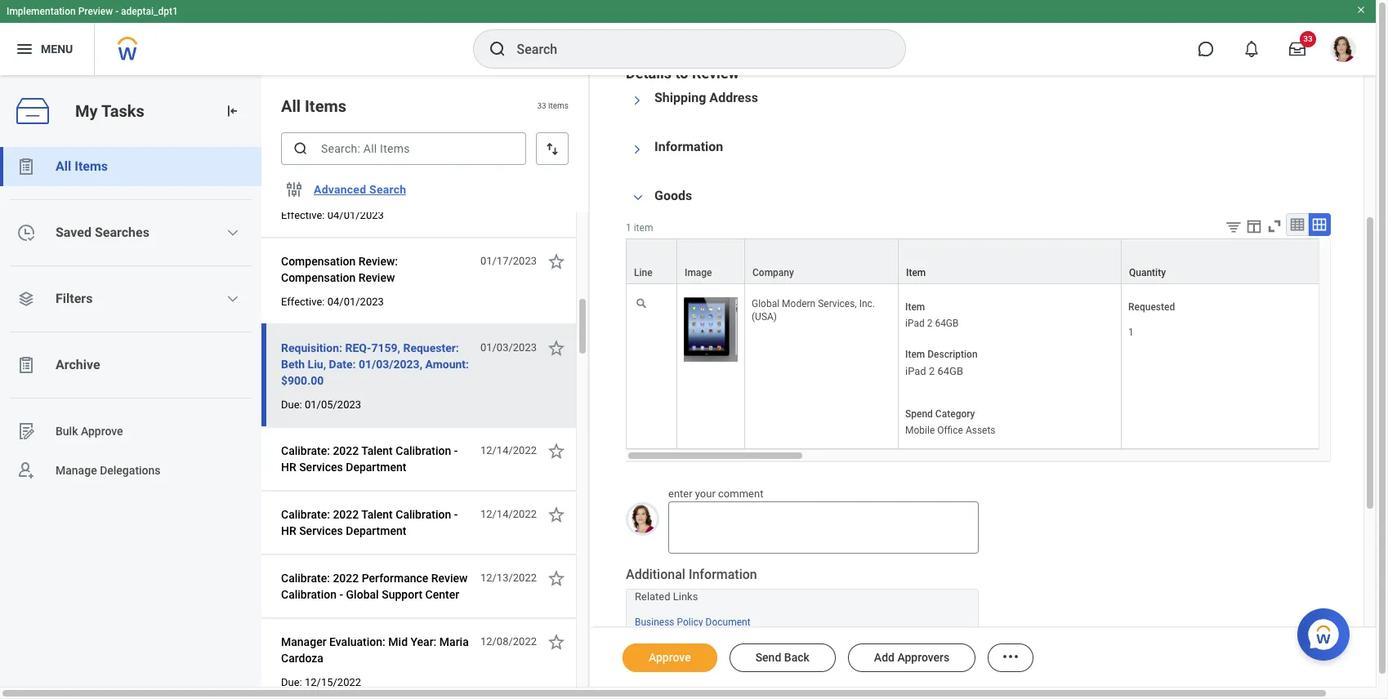 Task type: vqa. For each thing, say whether or not it's contained in the screenshot.


Task type: describe. For each thing, give the bounding box(es) containing it.
01/03/2023,
[[359, 358, 423, 371]]

2 04/01/2023 from the top
[[328, 296, 384, 308]]

spend
[[906, 408, 933, 420]]

modern
[[782, 298, 816, 310]]

requested
[[1129, 301, 1176, 313]]

send back
[[756, 652, 810, 665]]

goods button
[[655, 188, 693, 203]]

talent for 4th star image from the bottom of the item list element
[[362, 445, 393, 458]]

manage delegations
[[56, 464, 161, 477]]

quantity
[[1130, 267, 1167, 278]]

01/05/2023
[[305, 399, 361, 411]]

bulk approve link
[[0, 412, 262, 451]]

33 button
[[1280, 31, 1317, 67]]

sort image
[[544, 141, 561, 157]]

(usa)
[[752, 311, 777, 323]]

2022 for third star image
[[333, 572, 359, 585]]

office
[[938, 425, 964, 436]]

center
[[426, 589, 460, 602]]

menu button
[[0, 23, 94, 75]]

mid
[[389, 636, 408, 649]]

archive
[[56, 357, 100, 373]]

12/13/2022
[[481, 572, 537, 585]]

calibrate: 2022 performance review calibration - global support center
[[281, 572, 468, 602]]

rename image
[[16, 422, 36, 441]]

global inside global modern services, inc. (usa)
[[752, 298, 780, 310]]

1 effective: 04/01/2023 from the top
[[281, 209, 384, 222]]

policy
[[677, 617, 704, 628]]

additional information
[[626, 567, 758, 583]]

64gb inside item description ipad 2 64gb
[[938, 365, 964, 377]]

fullscreen image
[[1266, 217, 1284, 235]]

search image
[[293, 141, 309, 157]]

performance
[[362, 572, 429, 585]]

related actions image
[[1002, 648, 1021, 667]]

due: 12/15/2022
[[281, 677, 361, 689]]

req-
[[345, 342, 371, 355]]

star image for compensation review: compensation review
[[547, 252, 567, 271]]

clipboard image for archive
[[16, 356, 36, 375]]

bulk approve
[[56, 425, 123, 438]]

ipad inside 'element'
[[906, 318, 925, 329]]

1 star image from the top
[[547, 441, 567, 461]]

1 item
[[626, 222, 654, 233]]

calibrate: 2022 talent calibration - hr services department button for 3rd star image from the bottom
[[281, 505, 472, 541]]

2022 for 3rd star image from the bottom
[[333, 508, 359, 522]]

close environment banner image
[[1357, 5, 1367, 15]]

row containing line
[[626, 238, 1389, 285]]

table image
[[1290, 216, 1306, 233]]

goods group
[[626, 188, 1389, 463]]

12/15/2022
[[305, 677, 361, 689]]

information button
[[655, 139, 724, 154]]

chevron down image for shipping address
[[632, 90, 643, 110]]

liu,
[[308, 358, 326, 371]]

to
[[676, 64, 689, 81]]

approve inside my tasks element
[[81, 425, 123, 438]]

user plus image
[[16, 461, 36, 481]]

click to view/edit grid preferences image
[[1246, 217, 1264, 235]]

global modern services, inc. (usa) element
[[752, 295, 876, 323]]

perspective image
[[16, 289, 36, 309]]

adeptai_dpt1
[[121, 6, 178, 17]]

assets
[[966, 425, 996, 436]]

business
[[635, 617, 675, 628]]

approve inside button
[[649, 652, 691, 665]]

manager evaluation: mid year: maria cardoza
[[281, 636, 469, 665]]

12/08/2022
[[481, 636, 537, 648]]

calibrate: 2022 talent calibration - hr services department for calibrate: 2022 talent calibration - hr services department button for 3rd star image from the bottom
[[281, 508, 458, 538]]

spend category mobile office assets
[[906, 408, 996, 436]]

requested element
[[1129, 317, 1333, 339]]

delegations
[[100, 464, 161, 477]]

1 for 1
[[1129, 327, 1134, 338]]

company
[[753, 267, 794, 278]]

company button
[[746, 239, 898, 283]]

compensation review: compensation review
[[281, 255, 398, 284]]

calibration for calibrate: 2022 talent calibration - hr services department button for 3rd star image from the bottom
[[396, 508, 451, 522]]

requisition: req-7159, requester: beth liu, date: 01/03/2023, amount: $900.00
[[281, 342, 469, 387]]

list containing all items
[[0, 147, 262, 490]]

item list element
[[262, 75, 590, 700]]

chevron down image inside saved searches "dropdown button"
[[227, 226, 240, 240]]

line
[[634, 267, 653, 278]]

1 effective: from the top
[[281, 209, 325, 222]]

advanced
[[314, 183, 366, 196]]

shipping
[[655, 90, 707, 105]]

notifications large image
[[1244, 41, 1261, 57]]

talent for 3rd star image from the bottom
[[362, 508, 393, 522]]

shipping address button
[[655, 90, 759, 105]]

add approvers button
[[848, 644, 976, 673]]

services,
[[818, 298, 857, 310]]

ipad inside item description ipad 2 64gb
[[906, 365, 927, 377]]

calibrate: for calibrate: 2022 talent calibration - hr services department button for 3rd star image from the bottom
[[281, 508, 330, 522]]

review:
[[359, 255, 398, 268]]

workday assistant region
[[1298, 602, 1357, 661]]

2 inside item description ipad 2 64gb
[[929, 365, 935, 377]]

information inside region
[[689, 567, 758, 583]]

searches
[[95, 225, 149, 240]]

details
[[626, 64, 672, 81]]

Search: All Items text field
[[281, 132, 526, 165]]

description
[[928, 349, 978, 361]]

advanced search button
[[307, 173, 413, 206]]

12/14/2022 for 4th star image from the bottom of the item list element calibrate: 2022 talent calibration - hr services department button
[[481, 445, 537, 457]]

maria
[[440, 636, 469, 649]]

items
[[549, 102, 569, 111]]

saved
[[56, 225, 92, 240]]

support
[[382, 589, 423, 602]]

2 star image from the top
[[547, 505, 567, 525]]

64gb inside ipad 2 64gb 'element'
[[936, 318, 959, 329]]

tasks
[[101, 101, 144, 121]]

requester:
[[403, 342, 459, 355]]

01/03/2023
[[481, 342, 537, 354]]

address
[[710, 90, 759, 105]]

item button
[[899, 239, 1122, 283]]

business policy document link
[[635, 614, 751, 628]]

back
[[785, 652, 810, 665]]

manager
[[281, 636, 327, 649]]

related
[[635, 591, 671, 603]]

bulk
[[56, 425, 78, 438]]

4 star image from the top
[[547, 633, 567, 652]]

all items button
[[0, 147, 262, 186]]

department for calibrate: 2022 talent calibration - hr services department button for 3rd star image from the bottom
[[346, 525, 407, 538]]

quantity button
[[1122, 239, 1345, 283]]

enter your comment
[[669, 488, 764, 501]]

calibrate: 2022 talent calibration - hr services department button for 4th star image from the bottom of the item list element
[[281, 441, 472, 477]]

employee's photo (logan mcneil) image
[[626, 502, 660, 536]]

calibration inside calibrate: 2022 performance review calibration - global support center
[[281, 589, 337, 602]]

line column header
[[626, 238, 678, 285]]

review for review:
[[359, 271, 395, 284]]



Task type: locate. For each thing, give the bounding box(es) containing it.
2 ipad from the top
[[906, 365, 927, 377]]

review inside compensation review: compensation review
[[359, 271, 395, 284]]

1 04/01/2023 from the top
[[328, 209, 384, 222]]

ipad 2 64gb element
[[906, 314, 959, 329]]

0 horizontal spatial review
[[359, 271, 395, 284]]

1 for 1 item
[[626, 222, 632, 233]]

0 vertical spatial talent
[[362, 445, 393, 458]]

evaluation:
[[329, 636, 386, 649]]

0 horizontal spatial approve
[[81, 425, 123, 438]]

enter
[[669, 488, 693, 501]]

search image
[[488, 39, 507, 59]]

items inside item list element
[[305, 96, 347, 116]]

0 horizontal spatial global
[[346, 589, 379, 602]]

related links
[[635, 591, 698, 603]]

3 star image from the top
[[547, 569, 567, 589]]

add
[[875, 652, 895, 665]]

0 vertical spatial calibration
[[396, 445, 451, 458]]

0 vertical spatial all items
[[281, 96, 347, 116]]

04/01/2023 down advanced search button
[[328, 209, 384, 222]]

department
[[346, 461, 407, 474], [346, 525, 407, 538]]

global inside calibrate: 2022 performance review calibration - global support center
[[346, 589, 379, 602]]

1 vertical spatial 2
[[929, 365, 935, 377]]

star image
[[547, 252, 567, 271], [547, 338, 567, 358]]

1 vertical spatial department
[[346, 525, 407, 538]]

2 clipboard image from the top
[[16, 356, 36, 375]]

2 vertical spatial calibrate:
[[281, 572, 330, 585]]

services up calibrate: 2022 performance review calibration - global support center
[[299, 525, 343, 538]]

select to filter grid data image
[[1225, 218, 1243, 235]]

image column header
[[678, 238, 746, 285]]

0 horizontal spatial all
[[56, 159, 71, 174]]

review for 2022
[[432, 572, 468, 585]]

justify image
[[15, 39, 34, 59]]

1 horizontal spatial 1
[[1129, 327, 1134, 338]]

comment
[[719, 488, 764, 501]]

information
[[655, 139, 724, 154], [689, 567, 758, 583]]

cardoza
[[281, 652, 324, 665]]

1 vertical spatial item
[[906, 301, 926, 313]]

1 vertical spatial talent
[[362, 508, 393, 522]]

my
[[75, 101, 98, 121]]

all items up search image
[[281, 96, 347, 116]]

item
[[634, 222, 654, 233]]

0 horizontal spatial 1
[[626, 222, 632, 233]]

1 star image from the top
[[547, 252, 567, 271]]

send back button
[[730, 644, 836, 673]]

1 12/14/2022 from the top
[[481, 445, 537, 457]]

effective: 04/01/2023
[[281, 209, 384, 222], [281, 296, 384, 308]]

33 for 33 items
[[537, 102, 547, 111]]

effective: 04/01/2023 down 'advanced'
[[281, 209, 384, 222]]

1 services from the top
[[299, 461, 343, 474]]

2022 inside calibrate: 2022 performance review calibration - global support center
[[333, 572, 359, 585]]

calibrate: 2022 talent calibration - hr services department button
[[281, 441, 472, 477], [281, 505, 472, 541]]

information down shipping
[[655, 139, 724, 154]]

1 horizontal spatial items
[[305, 96, 347, 116]]

2 down description
[[929, 365, 935, 377]]

2 services from the top
[[299, 525, 343, 538]]

manage
[[56, 464, 97, 477]]

2 vertical spatial calibration
[[281, 589, 337, 602]]

1 vertical spatial effective: 04/01/2023
[[281, 296, 384, 308]]

0 vertical spatial chevron down image
[[629, 192, 648, 203]]

inbox large image
[[1290, 41, 1306, 57]]

review up shipping address button on the top
[[692, 64, 740, 81]]

2
[[928, 318, 933, 329], [929, 365, 935, 377]]

- inside calibrate: 2022 performance review calibration - global support center
[[340, 589, 343, 602]]

manager evaluation: mid year: maria cardoza button
[[281, 633, 472, 669]]

star image right 01/17/2023
[[547, 252, 567, 271]]

company column header
[[746, 238, 899, 285]]

-
[[115, 6, 119, 17], [454, 445, 458, 458], [454, 508, 458, 522], [340, 589, 343, 602]]

department for 4th star image from the bottom of the item list element calibrate: 2022 talent calibration - hr services department button
[[346, 461, 407, 474]]

profile logan mcneil image
[[1331, 36, 1357, 65]]

items up search image
[[305, 96, 347, 116]]

approve down business
[[649, 652, 691, 665]]

effective: down configure image
[[281, 209, 325, 222]]

1 compensation from the top
[[281, 255, 356, 268]]

clipboard image inside archive "button"
[[16, 356, 36, 375]]

33 inside item list element
[[537, 102, 547, 111]]

0 vertical spatial chevron down image
[[632, 90, 643, 110]]

1 department from the top
[[346, 461, 407, 474]]

line button
[[627, 239, 677, 283]]

0 horizontal spatial all items
[[56, 159, 108, 174]]

all items inside all items button
[[56, 159, 108, 174]]

04/01/2023 down compensation review: compensation review
[[328, 296, 384, 308]]

33 items
[[537, 102, 569, 111]]

saved searches
[[56, 225, 149, 240]]

1 vertical spatial calibrate:
[[281, 508, 330, 522]]

0 vertical spatial calibrate: 2022 talent calibration - hr services department button
[[281, 441, 472, 477]]

1 clipboard image from the top
[[16, 157, 36, 177]]

toolbar inside goods group
[[1213, 213, 1332, 238]]

0 vertical spatial calibrate: 2022 talent calibration - hr services department
[[281, 445, 458, 474]]

1 vertical spatial review
[[359, 271, 395, 284]]

calibration for 4th star image from the bottom of the item list element calibrate: 2022 talent calibration - hr services department button
[[396, 445, 451, 458]]

1 2022 from the top
[[333, 445, 359, 458]]

7159,
[[371, 342, 401, 355]]

global modern services, inc. (usa)
[[752, 298, 876, 323]]

chevron down image inside filters dropdown button
[[227, 293, 240, 306]]

calibrate: for calibrate: 2022 performance review calibration - global support center button
[[281, 572, 330, 585]]

effective:
[[281, 209, 325, 222], [281, 296, 325, 308]]

12/14/2022 for calibrate: 2022 talent calibration - hr services department button for 3rd star image from the bottom
[[481, 508, 537, 521]]

business policy document
[[635, 617, 751, 628]]

1 vertical spatial effective:
[[281, 296, 325, 308]]

2022 down 01/05/2023
[[333, 445, 359, 458]]

1 vertical spatial 04/01/2023
[[328, 296, 384, 308]]

calibrate: 2022 talent calibration - hr services department up performance on the bottom of the page
[[281, 508, 458, 538]]

calibrate: for 4th star image from the bottom of the item list element calibrate: 2022 talent calibration - hr services department button
[[281, 445, 330, 458]]

1 vertical spatial calibrate: 2022 talent calibration - hr services department button
[[281, 505, 472, 541]]

chevron down image for information
[[632, 139, 643, 159]]

all up saved
[[56, 159, 71, 174]]

1 vertical spatial approve
[[649, 652, 691, 665]]

calibrate: 2022 talent calibration - hr services department button down 01/05/2023
[[281, 441, 472, 477]]

inc.
[[860, 298, 876, 310]]

0 horizontal spatial items
[[75, 159, 108, 174]]

1 due: from the top
[[281, 399, 302, 411]]

1 left item
[[626, 222, 632, 233]]

document
[[706, 617, 751, 628]]

compensation left the review:
[[281, 255, 356, 268]]

category
[[936, 408, 976, 420]]

3 2022 from the top
[[333, 572, 359, 585]]

list
[[0, 147, 262, 490]]

1 vertical spatial clipboard image
[[16, 356, 36, 375]]

2 department from the top
[[346, 525, 407, 538]]

2 compensation from the top
[[281, 271, 356, 284]]

1 vertical spatial ipad
[[906, 365, 927, 377]]

chevron down image
[[629, 192, 648, 203], [227, 226, 240, 240]]

0 vertical spatial approve
[[81, 425, 123, 438]]

star image for requisition: req-7159, requester: beth liu, date: 01/03/2023, amount: $900.00
[[547, 338, 567, 358]]

archive button
[[0, 346, 262, 385]]

item
[[907, 267, 926, 278], [906, 301, 926, 313], [906, 349, 926, 361]]

2 2022 from the top
[[333, 508, 359, 522]]

0 vertical spatial services
[[299, 461, 343, 474]]

talent
[[362, 445, 393, 458], [362, 508, 393, 522]]

0 vertical spatial item
[[907, 267, 926, 278]]

due: for requisition: req-7159, requester: beth liu, date: 01/03/2023, amount: $900.00
[[281, 399, 302, 411]]

Search Workday  search field
[[517, 31, 872, 67]]

goods
[[655, 188, 693, 203]]

services
[[299, 461, 343, 474], [299, 525, 343, 538]]

approve right bulk
[[81, 425, 123, 438]]

2 talent from the top
[[362, 508, 393, 522]]

information up links
[[689, 567, 758, 583]]

1 vertical spatial services
[[299, 525, 343, 538]]

review down the review:
[[359, 271, 395, 284]]

0 vertical spatial 64gb
[[936, 318, 959, 329]]

star image right 01/03/2023
[[547, 338, 567, 358]]

requisition: req-7159, requester: beth liu, date: 01/03/2023, amount: $900.00 button
[[281, 338, 472, 391]]

1 down requested
[[1129, 327, 1134, 338]]

0 vertical spatial 1
[[626, 222, 632, 233]]

clipboard image up 'clock check' icon
[[16, 157, 36, 177]]

department up performance on the bottom of the page
[[346, 525, 407, 538]]

2 vertical spatial item
[[906, 349, 926, 361]]

1 vertical spatial information
[[689, 567, 758, 583]]

33 inside button
[[1304, 34, 1313, 43]]

approve button
[[623, 644, 717, 673]]

your
[[696, 488, 716, 501]]

0 vertical spatial 12/14/2022
[[481, 445, 537, 457]]

1 inside the requested element
[[1129, 327, 1134, 338]]

2 calibrate: from the top
[[281, 508, 330, 522]]

amount:
[[426, 358, 469, 371]]

1 horizontal spatial review
[[432, 572, 468, 585]]

implementation
[[7, 6, 76, 17]]

chevron down image inside goods group
[[629, 192, 648, 203]]

menu banner
[[0, 0, 1377, 75]]

0 vertical spatial calibrate:
[[281, 445, 330, 458]]

expand table image
[[1312, 216, 1328, 233]]

$900.00
[[281, 374, 324, 387]]

item inside item description ipad 2 64gb
[[906, 349, 926, 361]]

2 hr from the top
[[281, 525, 296, 538]]

0 vertical spatial 04/01/2023
[[328, 209, 384, 222]]

0 vertical spatial all
[[281, 96, 301, 116]]

2022 up calibrate: 2022 performance review calibration - global support center
[[333, 508, 359, 522]]

1 vertical spatial chevron down image
[[227, 226, 240, 240]]

1 horizontal spatial all
[[281, 96, 301, 116]]

implementation preview -   adeptai_dpt1
[[7, 6, 178, 17]]

0 horizontal spatial 33
[[537, 102, 547, 111]]

0 vertical spatial 2
[[928, 318, 933, 329]]

2 vertical spatial 2022
[[333, 572, 359, 585]]

33 for 33
[[1304, 34, 1313, 43]]

transformation import image
[[224, 103, 240, 119]]

manage delegations link
[[0, 451, 262, 490]]

calibrate: inside calibrate: 2022 performance review calibration - global support center
[[281, 572, 330, 585]]

requisition:
[[281, 342, 343, 355]]

1 horizontal spatial chevron down image
[[629, 192, 648, 203]]

2 inside 'element'
[[928, 318, 933, 329]]

1 vertical spatial 1
[[1129, 327, 1134, 338]]

0 vertical spatial ipad
[[906, 318, 925, 329]]

0 vertical spatial compensation
[[281, 255, 356, 268]]

details to review
[[626, 64, 740, 81]]

action bar region
[[590, 628, 1377, 688]]

0 vertical spatial star image
[[547, 252, 567, 271]]

0 vertical spatial information
[[655, 139, 724, 154]]

all inside item list element
[[281, 96, 301, 116]]

2 vertical spatial chevron down image
[[227, 293, 240, 306]]

all items
[[281, 96, 347, 116], [56, 159, 108, 174]]

0 vertical spatial due:
[[281, 399, 302, 411]]

send
[[756, 652, 782, 665]]

review up center at bottom
[[432, 572, 468, 585]]

2 up description
[[928, 318, 933, 329]]

0 vertical spatial hr
[[281, 461, 296, 474]]

due: for manager evaluation: mid year: maria cardoza
[[281, 677, 302, 689]]

1 ipad from the top
[[906, 318, 925, 329]]

compensation review: compensation review button
[[281, 252, 472, 288]]

calibrate: 2022 talent calibration - hr services department for 4th star image from the bottom of the item list element calibrate: 2022 talent calibration - hr services department button
[[281, 445, 458, 474]]

filters button
[[0, 280, 262, 319]]

33 left the profile logan mcneil image
[[1304, 34, 1313, 43]]

image button
[[678, 239, 745, 283]]

all inside all items button
[[56, 159, 71, 174]]

1 talent from the top
[[362, 445, 393, 458]]

0 vertical spatial 33
[[1304, 34, 1313, 43]]

filters
[[56, 291, 93, 307]]

1 horizontal spatial approve
[[649, 652, 691, 665]]

1 vertical spatial compensation
[[281, 271, 356, 284]]

star image
[[547, 441, 567, 461], [547, 505, 567, 525], [547, 569, 567, 589], [547, 633, 567, 652]]

3 calibrate: from the top
[[281, 572, 330, 585]]

1 vertical spatial calibrate: 2022 talent calibration - hr services department
[[281, 508, 458, 538]]

clock check image
[[16, 223, 36, 243]]

2 effective: 04/01/2023 from the top
[[281, 296, 384, 308]]

additional information region
[[626, 566, 979, 638]]

1 vertical spatial 12/14/2022
[[481, 508, 537, 521]]

global up (usa)
[[752, 298, 780, 310]]

compensation up requisition:
[[281, 271, 356, 284]]

0 vertical spatial effective:
[[281, 209, 325, 222]]

1 vertical spatial chevron down image
[[632, 139, 643, 159]]

clipboard image
[[16, 157, 36, 177], [16, 356, 36, 375]]

0 vertical spatial items
[[305, 96, 347, 116]]

64gb down description
[[938, 365, 964, 377]]

1 vertical spatial hr
[[281, 525, 296, 538]]

all items down my
[[56, 159, 108, 174]]

approvers
[[898, 652, 950, 665]]

1 vertical spatial 33
[[537, 102, 547, 111]]

1 vertical spatial star image
[[547, 338, 567, 358]]

due: down cardoza
[[281, 677, 302, 689]]

my tasks element
[[0, 75, 262, 700]]

1 vertical spatial all
[[56, 159, 71, 174]]

row
[[626, 238, 1389, 285]]

all up search image
[[281, 96, 301, 116]]

1 vertical spatial calibration
[[396, 508, 451, 522]]

all
[[281, 96, 301, 116], [56, 159, 71, 174]]

search
[[370, 183, 407, 196]]

date:
[[329, 358, 356, 371]]

0 vertical spatial clipboard image
[[16, 157, 36, 177]]

hr for 3rd star image from the bottom
[[281, 525, 296, 538]]

menu
[[41, 42, 73, 55]]

2 due: from the top
[[281, 677, 302, 689]]

1 calibrate: 2022 talent calibration - hr services department button from the top
[[281, 441, 472, 477]]

33 left items
[[537, 102, 547, 111]]

items down my
[[75, 159, 108, 174]]

global down performance on the bottom of the page
[[346, 589, 379, 602]]

0 vertical spatial global
[[752, 298, 780, 310]]

compensation
[[281, 255, 356, 268], [281, 271, 356, 284]]

2022 for 4th star image from the bottom of the item list element
[[333, 445, 359, 458]]

1 vertical spatial all items
[[56, 159, 108, 174]]

calibrate: 2022 talent calibration - hr services department down 01/05/2023
[[281, 445, 458, 474]]

0 vertical spatial review
[[692, 64, 740, 81]]

1 hr from the top
[[281, 461, 296, 474]]

ipad
[[906, 318, 925, 329], [906, 365, 927, 377]]

hr for 4th star image from the bottom of the item list element
[[281, 461, 296, 474]]

64gb up description
[[936, 318, 959, 329]]

year:
[[411, 636, 437, 649]]

items inside button
[[75, 159, 108, 174]]

1 vertical spatial due:
[[281, 677, 302, 689]]

department down 01/05/2023
[[346, 461, 407, 474]]

clipboard image left the archive
[[16, 356, 36, 375]]

1 calibrate: from the top
[[281, 445, 330, 458]]

0 vertical spatial 2022
[[333, 445, 359, 458]]

2022 left performance on the bottom of the page
[[333, 572, 359, 585]]

shipping address
[[655, 90, 759, 105]]

1 horizontal spatial 33
[[1304, 34, 1313, 43]]

1 vertical spatial items
[[75, 159, 108, 174]]

2 horizontal spatial review
[[692, 64, 740, 81]]

clipboard image inside all items button
[[16, 157, 36, 177]]

image
[[685, 267, 712, 278]]

my tasks
[[75, 101, 144, 121]]

2 star image from the top
[[547, 338, 567, 358]]

effective: up requisition:
[[281, 296, 325, 308]]

advanced search
[[314, 183, 407, 196]]

all items inside item list element
[[281, 96, 347, 116]]

services down due: 01/05/2023
[[299, 461, 343, 474]]

01/17/2023
[[481, 255, 537, 267]]

ipad up item description ipad 2 64gb
[[906, 318, 925, 329]]

links
[[673, 591, 698, 603]]

0 vertical spatial effective: 04/01/2023
[[281, 209, 384, 222]]

2 effective: from the top
[[281, 296, 325, 308]]

review inside calibrate: 2022 performance review calibration - global support center
[[432, 572, 468, 585]]

1 horizontal spatial global
[[752, 298, 780, 310]]

1 vertical spatial 2022
[[333, 508, 359, 522]]

enter your comment text field
[[669, 502, 979, 554]]

beth
[[281, 358, 305, 371]]

2 calibrate: 2022 talent calibration - hr services department button from the top
[[281, 505, 472, 541]]

1 vertical spatial global
[[346, 589, 379, 602]]

1
[[626, 222, 632, 233], [1129, 327, 1134, 338]]

hr
[[281, 461, 296, 474], [281, 525, 296, 538]]

2 vertical spatial review
[[432, 572, 468, 585]]

calibrate: 2022 talent calibration - hr services department
[[281, 445, 458, 474], [281, 508, 458, 538]]

toolbar
[[1213, 213, 1332, 238]]

calibrate:
[[281, 445, 330, 458], [281, 508, 330, 522], [281, 572, 330, 585]]

saved searches button
[[0, 213, 262, 253]]

2 12/14/2022 from the top
[[481, 508, 537, 521]]

0 vertical spatial department
[[346, 461, 407, 474]]

chevron down image
[[632, 90, 643, 110], [632, 139, 643, 159], [227, 293, 240, 306]]

mobile office assets element
[[906, 422, 996, 436]]

- inside 'menu' banner
[[115, 6, 119, 17]]

1 horizontal spatial all items
[[281, 96, 347, 116]]

clipboard image for all items
[[16, 157, 36, 177]]

configure image
[[284, 180, 304, 199]]

ipad up spend
[[906, 365, 927, 377]]

item inside popup button
[[907, 267, 926, 278]]

ipad 2 64gb row
[[626, 284, 1389, 450]]

1 calibrate: 2022 talent calibration - hr services department from the top
[[281, 445, 458, 474]]

0 horizontal spatial chevron down image
[[227, 226, 240, 240]]

due: down $900.00
[[281, 399, 302, 411]]

2 calibrate: 2022 talent calibration - hr services department from the top
[[281, 508, 458, 538]]

1 vertical spatial 64gb
[[938, 365, 964, 377]]

effective: 04/01/2023 down compensation review: compensation review
[[281, 296, 384, 308]]

calibrate: 2022 performance review calibration - global support center button
[[281, 569, 472, 605]]

calibrate: 2022 talent calibration - hr services department button up performance on the bottom of the page
[[281, 505, 472, 541]]



